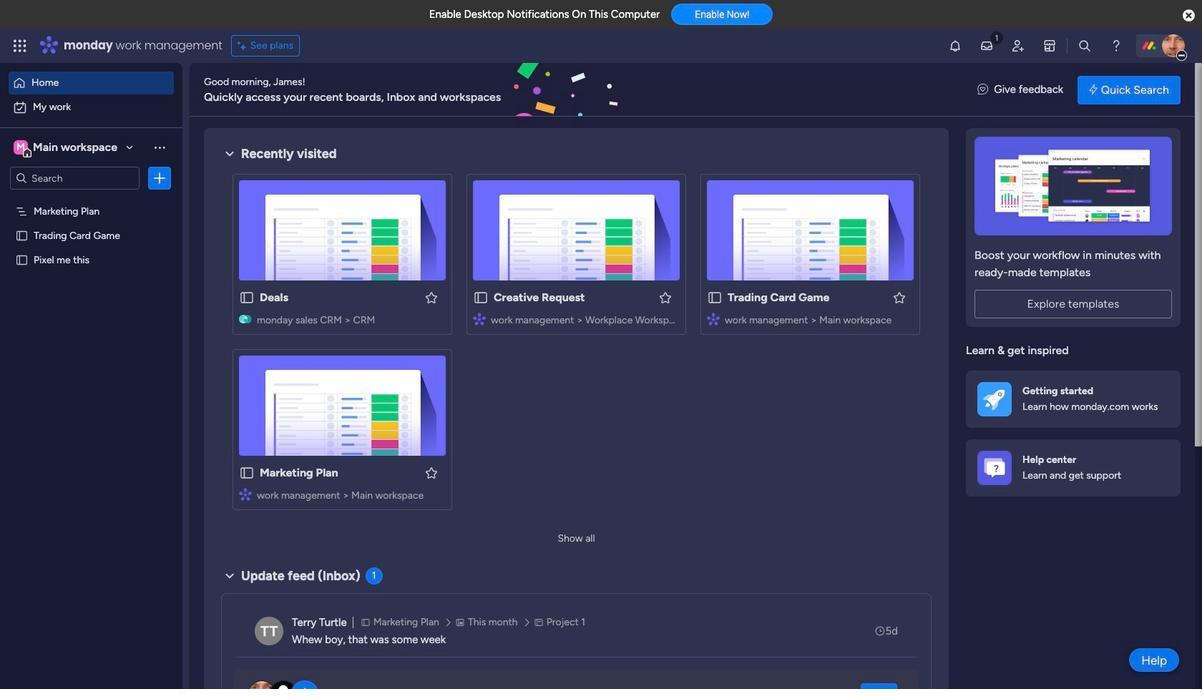 Task type: describe. For each thing, give the bounding box(es) containing it.
options image
[[152, 171, 167, 185]]

james peterson image
[[1162, 34, 1185, 57]]

1 image
[[991, 29, 1003, 45]]

workspace options image
[[152, 140, 167, 154]]

2 vertical spatial public board image
[[239, 465, 255, 481]]

Search in workspace field
[[30, 170, 120, 186]]

notifications image
[[948, 39, 963, 53]]

add to favorites image
[[424, 290, 439, 305]]

2 horizontal spatial add to favorites image
[[893, 290, 907, 305]]

2 vertical spatial option
[[0, 198, 183, 201]]

invite members image
[[1011, 39, 1026, 53]]

help image
[[1109, 39, 1124, 53]]

1 horizontal spatial add to favorites image
[[659, 290, 673, 305]]

0 horizontal spatial public board image
[[15, 253, 29, 266]]

1 vertical spatial public board image
[[239, 290, 255, 306]]

see plans image
[[237, 38, 250, 54]]

v2 bolt switch image
[[1089, 82, 1098, 98]]

terry turtle image
[[255, 617, 283, 646]]

workspace image
[[14, 140, 28, 155]]



Task type: vqa. For each thing, say whether or not it's contained in the screenshot.
James Peterson icon
yes



Task type: locate. For each thing, give the bounding box(es) containing it.
public board image
[[15, 253, 29, 266], [473, 290, 489, 306], [707, 290, 723, 306]]

2 horizontal spatial public board image
[[707, 290, 723, 306]]

search everything image
[[1078, 39, 1092, 53]]

1 element
[[365, 568, 383, 585]]

0 vertical spatial option
[[9, 72, 174, 94]]

close update feed (inbox) image
[[221, 568, 238, 585]]

1 vertical spatial option
[[9, 96, 174, 119]]

public board image
[[15, 228, 29, 242], [239, 290, 255, 306], [239, 465, 255, 481]]

public board image for add to favorites image to the right
[[707, 290, 723, 306]]

dapulse close image
[[1183, 9, 1195, 23]]

v2 user feedback image
[[978, 82, 989, 98]]

list box
[[0, 196, 183, 465]]

getting started element
[[966, 370, 1181, 428]]

0 horizontal spatial add to favorites image
[[424, 466, 439, 480]]

templates image image
[[979, 137, 1168, 235]]

workspace selection element
[[14, 139, 120, 157]]

close recently visited image
[[221, 145, 238, 162]]

monday marketplace image
[[1043, 39, 1057, 53]]

0 vertical spatial public board image
[[15, 228, 29, 242]]

update feed image
[[980, 39, 994, 53]]

1 horizontal spatial public board image
[[473, 290, 489, 306]]

public board image for middle add to favorites image
[[473, 290, 489, 306]]

quick search results list box
[[221, 162, 932, 528]]

add to favorites image
[[659, 290, 673, 305], [893, 290, 907, 305], [424, 466, 439, 480]]

option
[[9, 72, 174, 94], [9, 96, 174, 119], [0, 198, 183, 201]]

help center element
[[966, 439, 1181, 496]]

select product image
[[13, 39, 27, 53]]



